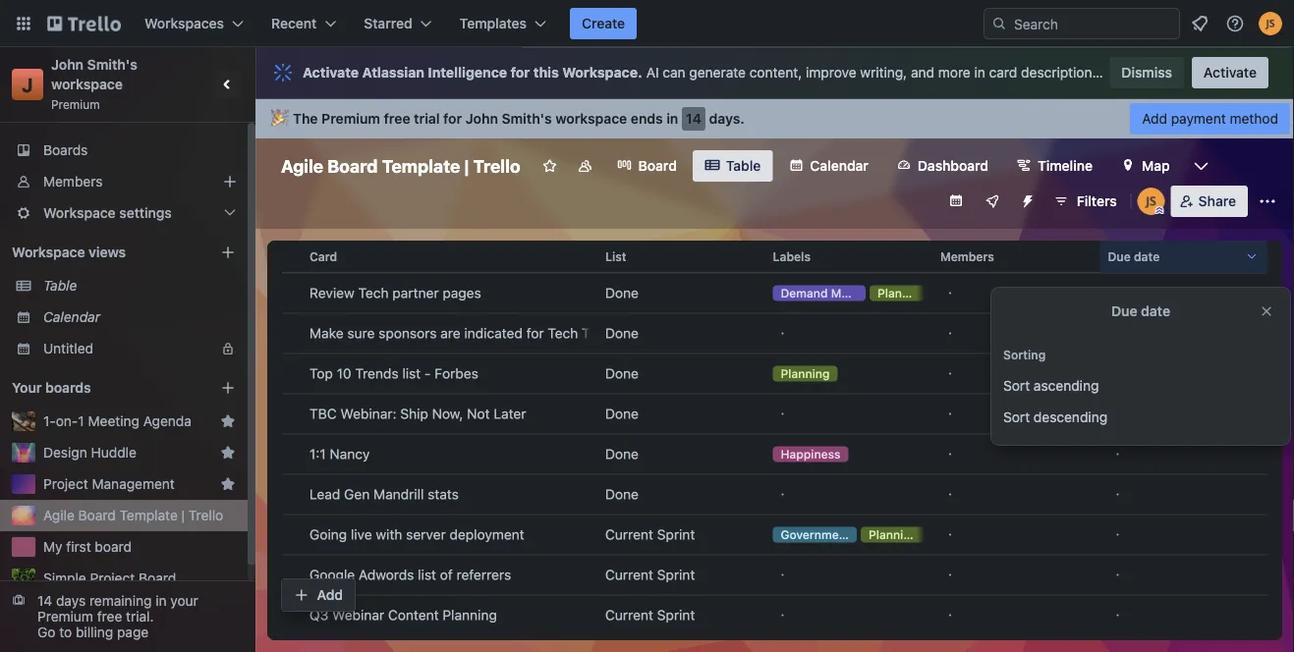 Task type: vqa. For each thing, say whether or not it's contained in the screenshot.
the right Trello
yes



Task type: describe. For each thing, give the bounding box(es) containing it.
top 10 trends list - forbes link
[[310, 354, 590, 394]]

done for stats
[[606, 487, 639, 503]]

project management
[[43, 476, 175, 493]]

remaining
[[89, 593, 152, 610]]

premium inside 14 days remaining in your premium free trial. go to billing page
[[37, 609, 93, 625]]

add payment method link
[[1131, 103, 1291, 135]]

planning for current sprint color: lime, title: "planning" element
[[869, 528, 918, 542]]

john inside 'john smith's workspace premium'
[[51, 57, 84, 73]]

1 horizontal spatial table link
[[693, 150, 773, 182]]

0 horizontal spatial trello
[[189, 508, 223, 524]]

starred button
[[352, 8, 444, 39]]

automation image
[[1012, 186, 1040, 213]]

q3
[[310, 608, 329, 624]]

sprint for deployment
[[657, 527, 695, 543]]

card
[[310, 250, 337, 263]]

0 vertical spatial 14
[[686, 111, 702, 127]]

color: pink, title: "happiness" element
[[773, 447, 849, 463]]

row containing tbc webinar: ship now, not later
[[282, 394, 1268, 443]]

later
[[494, 406, 526, 422]]

live
[[351, 527, 372, 543]]

due date button
[[1101, 233, 1268, 280]]

review tech partner pages
[[310, 285, 481, 301]]

views
[[89, 244, 126, 261]]

1 horizontal spatial smith's
[[502, 111, 552, 127]]

confetti image
[[271, 111, 285, 127]]

filters button
[[1048, 186, 1123, 217]]

ai
[[647, 64, 659, 81]]

my first board
[[43, 539, 132, 555]]

dismiss button
[[1110, 57, 1185, 88]]

reposition card with title make sure sponsors are indicated for tech talk image
[[282, 320, 306, 344]]

workspace visible image
[[578, 158, 593, 174]]

smith's inside 'john smith's workspace premium'
[[87, 57, 138, 73]]

project management button
[[43, 475, 212, 494]]

due date inside due date button
[[1108, 250, 1160, 263]]

create button
[[570, 8, 637, 39]]

row containing 1:1 nancy
[[282, 435, 1268, 483]]

simple
[[43, 571, 86, 587]]

ends
[[631, 111, 663, 127]]

sort ascending button
[[992, 371, 1291, 402]]

boards
[[43, 142, 88, 158]]

1 horizontal spatial workspace
[[556, 111, 627, 127]]

for for indicated
[[527, 325, 544, 342]]

mandrill
[[374, 487, 424, 503]]

0 horizontal spatial table link
[[43, 276, 244, 296]]

open information menu image
[[1226, 14, 1246, 33]]

workspaces
[[145, 15, 224, 31]]

row containing lead gen mandrill stats
[[282, 475, 1268, 523]]

comments.
[[1131, 64, 1201, 81]]

1 vertical spatial tech
[[548, 325, 578, 342]]

list
[[606, 250, 627, 263]]

current for deployment
[[606, 527, 654, 543]]

sponsors
[[379, 325, 437, 342]]

10
[[337, 366, 352, 382]]

0 vertical spatial tech
[[358, 285, 389, 301]]

0 horizontal spatial template
[[119, 508, 178, 524]]

color: lime, title: "planning" element for done
[[870, 286, 927, 301]]

planning for color: lime, title: "planning" element in planning button
[[781, 367, 830, 381]]

template inside text box
[[382, 155, 460, 176]]

add board image
[[220, 380, 236, 396]]

row containing top 10 trends list - forbes
[[282, 354, 1268, 403]]

demand
[[781, 287, 828, 300]]

intelligence
[[428, 64, 507, 81]]

now,
[[432, 406, 463, 422]]

board inside board link
[[639, 158, 677, 174]]

dashboard link
[[885, 150, 1001, 182]]

workspace navigation collapse icon image
[[214, 71, 242, 98]]

demand marketing
[[781, 287, 889, 300]]

card button
[[302, 233, 598, 280]]

current for referrers
[[606, 567, 654, 583]]

0 horizontal spatial table
[[43, 278, 77, 294]]

🎉
[[271, 111, 285, 127]]

1 vertical spatial calendar
[[43, 309, 100, 325]]

lead gen mandrill stats
[[310, 487, 459, 503]]

close popover image
[[1259, 304, 1275, 320]]

review tech partner pages link
[[310, 274, 590, 313]]

1-on-1 meeting agenda button
[[43, 412, 212, 432]]

for for trial
[[444, 111, 462, 127]]

1 vertical spatial due date
[[1112, 303, 1171, 320]]

sort for sort ascending
[[1004, 378, 1030, 394]]

not
[[467, 406, 490, 422]]

share
[[1199, 193, 1237, 209]]

done for now,
[[606, 406, 639, 422]]

indicated
[[464, 325, 523, 342]]

1 horizontal spatial project
[[90, 571, 135, 587]]

search image
[[992, 16, 1008, 31]]

simple project board link
[[43, 569, 236, 589]]

members inside button
[[941, 250, 995, 263]]

cell for top 10 trends list - forbes
[[282, 354, 302, 394]]

1:1
[[310, 446, 326, 463]]

add for add
[[317, 587, 343, 604]]

1 vertical spatial date
[[1141, 303, 1171, 320]]

1 vertical spatial list
[[418, 567, 436, 583]]

1 vertical spatial |
[[181, 508, 185, 524]]

deployment
[[450, 527, 525, 543]]

q3 webinar content planning
[[310, 608, 497, 624]]

color: lime, title: "planning" element inside planning button
[[773, 366, 838, 382]]

server
[[406, 527, 446, 543]]

trial
[[414, 111, 440, 127]]

meeting
[[88, 413, 140, 430]]

talk
[[582, 325, 607, 342]]

0 horizontal spatial members
[[43, 174, 103, 190]]

tbc webinar: ship now, not later link
[[310, 395, 590, 434]]

lead gen mandrill stats link
[[310, 475, 590, 515]]

current sprint for deployment
[[606, 527, 695, 543]]

john inside banner
[[466, 111, 498, 127]]

google
[[310, 567, 355, 583]]

calendar power-up image
[[948, 193, 964, 208]]

page
[[117, 625, 149, 641]]

workspace settings button
[[0, 198, 248, 229]]

make sure sponsors are indicated for tech talk done
[[310, 325, 639, 342]]

sprint for referrers
[[657, 567, 695, 583]]

filters
[[1077, 193, 1117, 209]]

list button
[[598, 233, 765, 280]]

reposition card with title q3 webinar content planning image
[[282, 603, 306, 626]]

activate for activate
[[1204, 64, 1257, 81]]

webinar
[[332, 608, 385, 624]]

atlassian intelligence logo image
[[271, 61, 295, 85]]

going live with server deployment link
[[310, 516, 590, 555]]

sure
[[347, 325, 375, 342]]

customize views image
[[1192, 156, 1212, 176]]

color: purple, title: "demand marketing" element
[[773, 286, 889, 301]]

your boards
[[12, 380, 91, 396]]

going
[[310, 527, 347, 543]]

dismiss
[[1122, 64, 1173, 81]]

1 horizontal spatial table
[[726, 158, 761, 174]]

2 and from the left
[[1104, 64, 1127, 81]]

banner containing 🎉
[[256, 99, 1295, 139]]

john smith's workspace link
[[51, 57, 141, 92]]

column header inside row
[[282, 241, 302, 273]]

current sprint for referrers
[[606, 567, 695, 583]]

design
[[43, 445, 87, 461]]

your boards with 6 items element
[[12, 377, 191, 400]]

color: sky, title: "government" element
[[773, 527, 857, 543]]

0 vertical spatial for
[[511, 64, 530, 81]]

due date column header
[[1101, 233, 1268, 280]]

create a view image
[[220, 245, 236, 261]]

timeline
[[1038, 158, 1093, 174]]

marketing
[[831, 287, 889, 300]]

make sure sponsors are indicated for tech talk link
[[310, 314, 607, 353]]

create
[[582, 15, 625, 31]]

more
[[939, 64, 971, 81]]

j link
[[12, 69, 43, 100]]

agenda
[[143, 413, 192, 430]]

in inside banner
[[667, 111, 679, 127]]

2 done from the top
[[606, 325, 639, 342]]

trello inside text box
[[473, 155, 521, 176]]

14 inside 14 days remaining in your premium free trial. go to billing page
[[37, 593, 52, 610]]

j
[[22, 73, 33, 96]]



Task type: locate. For each thing, give the bounding box(es) containing it.
1 vertical spatial current sprint
[[606, 567, 695, 583]]

date down due date column header
[[1141, 303, 1171, 320]]

cell left going
[[282, 516, 302, 555]]

planning inside button
[[781, 367, 830, 381]]

0 horizontal spatial in
[[156, 593, 167, 610]]

in inside 14 days remaining in your premium free trial. go to billing page
[[156, 593, 167, 610]]

switch to… image
[[14, 14, 33, 33]]

free inside 14 days remaining in your premium free trial. go to billing page
[[97, 609, 122, 625]]

project up remaining
[[90, 571, 135, 587]]

writing,
[[861, 64, 908, 81]]

management
[[92, 476, 175, 493]]

1 vertical spatial project
[[90, 571, 135, 587]]

table link down the views
[[43, 276, 244, 296]]

google adwords list of referrers
[[310, 567, 511, 583]]

due up sort ascending button
[[1112, 303, 1138, 320]]

1 horizontal spatial in
[[667, 111, 679, 127]]

workspace up workspace views in the top left of the page
[[43, 205, 116, 221]]

labels button
[[765, 233, 933, 280]]

row containing make sure sponsors are indicated for tech talk
[[282, 314, 1268, 362]]

agile board template | trello inside agile board template | trello link
[[43, 508, 223, 524]]

add inside banner
[[1143, 111, 1168, 127]]

cell for going live with server deployment
[[282, 516, 302, 555]]

for right 'trial'
[[444, 111, 462, 127]]

tech right the review
[[358, 285, 389, 301]]

1 vertical spatial current
[[606, 567, 654, 583]]

1 horizontal spatial agile
[[281, 155, 324, 176]]

this member is an admin of this board. image
[[1156, 206, 1165, 215]]

1 horizontal spatial calendar link
[[777, 150, 881, 182]]

0 horizontal spatial john
[[51, 57, 84, 73]]

premium
[[51, 97, 100, 111], [322, 111, 380, 127], [37, 609, 93, 625]]

table down days.
[[726, 158, 761, 174]]

due down filters
[[1108, 250, 1131, 263]]

table link
[[693, 150, 773, 182], [43, 276, 244, 296]]

0 vertical spatial table
[[726, 158, 761, 174]]

star or unstar board image
[[542, 158, 558, 174]]

done for list
[[606, 366, 639, 382]]

Board name text field
[[271, 150, 531, 182]]

templates
[[460, 15, 527, 31]]

sort down sort ascending
[[1004, 409, 1030, 426]]

huddle
[[91, 445, 137, 461]]

sprint
[[657, 527, 695, 543], [657, 567, 695, 583], [657, 608, 695, 624]]

0 vertical spatial due date
[[1108, 250, 1160, 263]]

tbc
[[310, 406, 337, 422]]

workspaces button
[[133, 8, 256, 39]]

of
[[440, 567, 453, 583]]

add button
[[282, 580, 355, 611]]

1 vertical spatial add
[[317, 587, 343, 604]]

1 horizontal spatial and
[[1104, 64, 1127, 81]]

untitled link
[[43, 339, 208, 359]]

1 horizontal spatial trello
[[473, 155, 521, 176]]

0 vertical spatial |
[[464, 155, 469, 176]]

show menu image
[[1258, 192, 1278, 211]]

lead
[[310, 487, 340, 503]]

0 vertical spatial current
[[606, 527, 654, 543]]

workspace inside dropdown button
[[43, 205, 116, 221]]

simple project board
[[43, 571, 176, 587]]

0 horizontal spatial smith's
[[87, 57, 138, 73]]

0 notifications image
[[1189, 12, 1212, 35]]

1 horizontal spatial members
[[941, 250, 995, 263]]

smith's down this
[[502, 111, 552, 127]]

add down google
[[317, 587, 343, 604]]

share button
[[1172, 186, 1249, 217]]

0 horizontal spatial workspace
[[51, 76, 123, 92]]

timeline link
[[1005, 150, 1105, 182]]

| up my first board link
[[181, 508, 185, 524]]

for right indicated
[[527, 325, 544, 342]]

1 vertical spatial sort
[[1004, 409, 1030, 426]]

agile board template | trello
[[281, 155, 521, 176], [43, 508, 223, 524]]

workspace for workspace settings
[[43, 205, 116, 221]]

1 vertical spatial members
[[941, 250, 995, 263]]

Search field
[[984, 8, 1181, 39]]

cell for lead gen mandrill stats
[[282, 475, 302, 515]]

2 activate from the left
[[1204, 64, 1257, 81]]

add inside button
[[317, 587, 343, 604]]

current sprint
[[606, 527, 695, 543], [606, 567, 695, 583], [606, 608, 695, 624]]

0 vertical spatial workspace
[[51, 76, 123, 92]]

agile board template | trello down 'trial'
[[281, 155, 521, 176]]

agile up the my
[[43, 508, 75, 524]]

activate inside activate link
[[1204, 64, 1257, 81]]

6 done from the top
[[606, 487, 639, 503]]

row containing google adwords list of referrers
[[282, 555, 1268, 604]]

2 sprint from the top
[[657, 567, 695, 583]]

john smith's workspace premium
[[51, 57, 141, 111]]

improve
[[806, 64, 857, 81]]

1 vertical spatial table
[[43, 278, 77, 294]]

0 vertical spatial due
[[1108, 250, 1131, 263]]

1 starred icon image from the top
[[220, 414, 236, 430]]

board
[[328, 155, 378, 176], [639, 158, 677, 174], [78, 508, 116, 524], [139, 571, 176, 587]]

|
[[464, 155, 469, 176], [181, 508, 185, 524]]

workspace down workspace.
[[556, 111, 627, 127]]

trends
[[355, 366, 399, 382]]

0 horizontal spatial calendar
[[43, 309, 100, 325]]

table
[[267, 233, 1283, 653]]

john down back to home image
[[51, 57, 84, 73]]

0 vertical spatial color: lime, title: "planning" element
[[870, 286, 927, 301]]

2 starred icon image from the top
[[220, 445, 236, 461]]

banner
[[256, 99, 1295, 139]]

0 vertical spatial members
[[43, 174, 103, 190]]

reposition card with title 1:1 nancy image
[[282, 441, 306, 465]]

agile inside agile board template | trello link
[[43, 508, 75, 524]]

1 vertical spatial trello
[[189, 508, 223, 524]]

for left this
[[511, 64, 530, 81]]

workspace
[[43, 205, 116, 221], [12, 244, 85, 261]]

0 vertical spatial smith's
[[87, 57, 138, 73]]

0 vertical spatial template
[[382, 155, 460, 176]]

planning down demand
[[781, 367, 830, 381]]

1 vertical spatial workspace
[[556, 111, 627, 127]]

3 starred icon image from the top
[[220, 477, 236, 493]]

planning inside 'link'
[[443, 608, 497, 624]]

content,
[[750, 64, 802, 81]]

current
[[606, 527, 654, 543], [606, 567, 654, 583], [606, 608, 654, 624]]

2 cell from the top
[[282, 395, 302, 434]]

1 horizontal spatial template
[[382, 155, 460, 176]]

activate
[[303, 64, 359, 81], [1204, 64, 1257, 81]]

cell for tbc webinar: ship now, not later
[[282, 395, 302, 434]]

0 horizontal spatial add
[[317, 587, 343, 604]]

calendar up untitled
[[43, 309, 100, 325]]

1 vertical spatial smith's
[[502, 111, 552, 127]]

2 vertical spatial in
[[156, 593, 167, 610]]

1 current sprint from the top
[[606, 527, 695, 543]]

atlassian
[[362, 64, 425, 81]]

0 vertical spatial starred icon image
[[220, 414, 236, 430]]

back to home image
[[47, 8, 121, 39]]

1 vertical spatial starred icon image
[[220, 445, 236, 461]]

1 activate from the left
[[303, 64, 359, 81]]

starred icon image for design huddle
[[220, 445, 236, 461]]

for inside row
[[527, 325, 544, 342]]

color: lime, title: "planning" element
[[870, 286, 927, 301], [773, 366, 838, 382], [861, 527, 925, 543]]

1 cell from the top
[[282, 354, 302, 394]]

done for pages
[[606, 285, 639, 301]]

1 current from the top
[[606, 527, 654, 543]]

board inside simple project board link
[[139, 571, 176, 587]]

agile inside agile board template | trello text box
[[281, 155, 324, 176]]

0 horizontal spatial agile board template | trello
[[43, 508, 223, 524]]

2 vertical spatial current
[[606, 608, 654, 624]]

project inside button
[[43, 476, 88, 493]]

due date down the this member is an admin of this board. image
[[1108, 250, 1160, 263]]

list left -
[[402, 366, 421, 382]]

workspace for workspace views
[[12, 244, 85, 261]]

board inside agile board template | trello link
[[78, 508, 116, 524]]

0 horizontal spatial activate
[[303, 64, 359, 81]]

1 horizontal spatial calendar
[[810, 158, 869, 174]]

1 vertical spatial table link
[[43, 276, 244, 296]]

1 vertical spatial for
[[444, 111, 462, 127]]

4 cell from the top
[[282, 516, 302, 555]]

agile board template | trello down management
[[43, 508, 223, 524]]

sort down sorting
[[1004, 378, 1030, 394]]

1 vertical spatial in
[[667, 111, 679, 127]]

referrers
[[457, 567, 511, 583]]

2 vertical spatial for
[[527, 325, 544, 342]]

forbes
[[435, 366, 479, 382]]

1 horizontal spatial john
[[466, 111, 498, 127]]

0 horizontal spatial free
[[97, 609, 122, 625]]

0 vertical spatial calendar link
[[777, 150, 881, 182]]

trello up my first board link
[[189, 508, 223, 524]]

due date down due date column header
[[1112, 303, 1171, 320]]

workspace left the views
[[12, 244, 85, 261]]

starred icon image for project management
[[220, 477, 236, 493]]

make
[[310, 325, 344, 342]]

2 vertical spatial sprint
[[657, 608, 695, 624]]

0 vertical spatial in
[[975, 64, 986, 81]]

premium inside 'john smith's workspace premium'
[[51, 97, 100, 111]]

design huddle button
[[43, 443, 212, 463]]

cell left top
[[282, 354, 302, 394]]

adwords
[[359, 567, 414, 583]]

activate for activate atlassian intelligence for this workspace.
[[303, 64, 359, 81]]

date inside button
[[1134, 250, 1160, 263]]

1-
[[43, 413, 56, 430]]

0 vertical spatial calendar
[[810, 158, 869, 174]]

reposition card with title google adwords list of referrers image
[[282, 562, 306, 586]]

trello down 🎉 the premium free trial for john smith's workspace ends in 14 days.
[[473, 155, 521, 176]]

table down workspace views in the top left of the page
[[43, 278, 77, 294]]

row containing going live with server deployment
[[282, 515, 1268, 564]]

template down 'trial'
[[382, 155, 460, 176]]

0 horizontal spatial agile
[[43, 508, 75, 524]]

john smith (johnsmith38824343) image
[[1259, 12, 1283, 35]]

planning right the government
[[869, 528, 918, 542]]

3 sprint from the top
[[657, 608, 695, 624]]

0 vertical spatial add
[[1143, 111, 1168, 127]]

labels
[[773, 250, 811, 263]]

table containing review tech partner pages
[[267, 233, 1283, 653]]

members button
[[933, 233, 1101, 280]]

1 horizontal spatial tech
[[548, 325, 578, 342]]

1 vertical spatial color: lime, title: "planning" element
[[773, 366, 838, 382]]

ship
[[400, 406, 429, 422]]

date down the this member is an admin of this board. image
[[1134, 250, 1160, 263]]

agile board template | trello inside agile board template | trello text box
[[281, 155, 521, 176]]

workspace right j link
[[51, 76, 123, 92]]

cell
[[282, 354, 302, 394], [282, 395, 302, 434], [282, 475, 302, 515], [282, 516, 302, 555]]

members down calendar power-up icon
[[941, 250, 995, 263]]

| inside text box
[[464, 155, 469, 176]]

tech left talk
[[548, 325, 578, 342]]

starred icon image for 1-on-1 meeting agenda
[[220, 414, 236, 430]]

1 vertical spatial free
[[97, 609, 122, 625]]

row containing q3 webinar content planning
[[282, 596, 1268, 644]]

2 current sprint from the top
[[606, 567, 695, 583]]

agile board template | trello link
[[43, 506, 236, 526]]

board inside agile board template | trello text box
[[328, 155, 378, 176]]

activate right atlassian intelligence logo
[[303, 64, 359, 81]]

calendar up labels button
[[810, 158, 869, 174]]

list left the of
[[418, 567, 436, 583]]

trial.
[[126, 609, 154, 625]]

descriptions
[[1022, 64, 1100, 81]]

1 horizontal spatial |
[[464, 155, 469, 176]]

add card image
[[282, 305, 298, 321]]

for inside banner
[[444, 111, 462, 127]]

sort descending
[[1004, 409, 1108, 426]]

row
[[282, 233, 1268, 280], [276, 273, 1268, 327], [282, 314, 1268, 362], [282, 354, 1268, 403], [282, 394, 1268, 443], [282, 435, 1268, 483], [282, 475, 1268, 523], [282, 515, 1268, 564], [282, 555, 1268, 604], [282, 596, 1268, 644]]

workspace inside 'john smith's workspace premium'
[[51, 76, 123, 92]]

3 done from the top
[[606, 366, 639, 382]]

3 current from the top
[[606, 608, 654, 624]]

0 vertical spatial agile board template | trello
[[281, 155, 521, 176]]

1 vertical spatial john
[[466, 111, 498, 127]]

1 sort from the top
[[1004, 378, 1030, 394]]

3 current sprint from the top
[[606, 608, 695, 624]]

0 vertical spatial sprint
[[657, 527, 695, 543]]

john smith (johnsmith38824343) image
[[1138, 188, 1166, 215]]

nancy
[[330, 446, 370, 463]]

1 vertical spatial workspace
[[12, 244, 85, 261]]

can
[[663, 64, 686, 81]]

activate atlassian intelligence for this workspace.
[[303, 64, 643, 81]]

cell left lead
[[282, 475, 302, 515]]

calendar link up labels button
[[777, 150, 881, 182]]

0 vertical spatial sort
[[1004, 378, 1030, 394]]

starred icon image
[[220, 414, 236, 430], [220, 445, 236, 461], [220, 477, 236, 493]]

workspace.
[[563, 64, 643, 81]]

1 vertical spatial calendar link
[[43, 308, 244, 327]]

workspace settings
[[43, 205, 172, 221]]

column header
[[282, 241, 302, 273]]

0 vertical spatial project
[[43, 476, 88, 493]]

1 vertical spatial template
[[119, 508, 178, 524]]

agile
[[281, 155, 324, 176], [43, 508, 75, 524]]

going live with server deployment
[[310, 527, 525, 543]]

0 horizontal spatial 14
[[37, 593, 52, 610]]

2 vertical spatial color: lime, title: "planning" element
[[861, 527, 925, 543]]

row containing review tech partner pages
[[276, 273, 1268, 327]]

and left the "more"
[[911, 64, 935, 81]]

3 cell from the top
[[282, 475, 302, 515]]

color: lime, title: "planning" element down demand
[[773, 366, 838, 382]]

calendar link up 'untitled' link
[[43, 308, 244, 327]]

0 horizontal spatial project
[[43, 476, 88, 493]]

0 horizontal spatial calendar link
[[43, 308, 244, 327]]

0 horizontal spatial tech
[[358, 285, 389, 301]]

14 left days
[[37, 593, 52, 610]]

planning down labels button
[[878, 287, 927, 300]]

days
[[56, 593, 86, 610]]

1 horizontal spatial 14
[[686, 111, 702, 127]]

free inside banner
[[384, 111, 411, 127]]

due inside button
[[1108, 250, 1131, 263]]

smith's
[[87, 57, 138, 73], [502, 111, 552, 127]]

smith's down back to home image
[[87, 57, 138, 73]]

agile down the
[[281, 155, 324, 176]]

in right ends
[[667, 111, 679, 127]]

list
[[402, 366, 421, 382], [418, 567, 436, 583]]

0 vertical spatial current sprint
[[606, 527, 695, 543]]

starred
[[364, 15, 413, 31]]

2 vertical spatial starred icon image
[[220, 477, 236, 493]]

1 vertical spatial 14
[[37, 593, 52, 610]]

2 horizontal spatial in
[[975, 64, 986, 81]]

1 sprint from the top
[[657, 527, 695, 543]]

templates button
[[448, 8, 558, 39]]

0 vertical spatial agile
[[281, 155, 324, 176]]

activate link
[[1192, 57, 1269, 88]]

2 sort from the top
[[1004, 409, 1030, 426]]

table link down days.
[[693, 150, 773, 182]]

planning down referrers
[[443, 608, 497, 624]]

1 and from the left
[[911, 64, 935, 81]]

color: lime, title: "planning" element down labels button
[[870, 286, 927, 301]]

my
[[43, 539, 62, 555]]

color: lime, title: "planning" element for current sprint
[[861, 527, 925, 543]]

planning for color: lime, title: "planning" element for done
[[878, 287, 927, 300]]

0 vertical spatial date
[[1134, 250, 1160, 263]]

partner
[[393, 285, 439, 301]]

14 days remaining in your premium free trial. go to billing page
[[37, 593, 198, 641]]

workspace views
[[12, 244, 126, 261]]

14 left days.
[[686, 111, 702, 127]]

map link
[[1109, 150, 1182, 182]]

gen
[[344, 487, 370, 503]]

1 vertical spatial agile board template | trello
[[43, 508, 223, 524]]

in left your at the left bottom
[[156, 593, 167, 610]]

| down 🎉 the premium free trial for john smith's workspace ends in 14 days.
[[464, 155, 469, 176]]

1 horizontal spatial agile board template | trello
[[281, 155, 521, 176]]

cell left tbc
[[282, 395, 302, 434]]

recent
[[271, 15, 317, 31]]

descending
[[1034, 409, 1108, 426]]

dashboard
[[918, 158, 989, 174]]

calendar
[[810, 158, 869, 174], [43, 309, 100, 325]]

activate down open information menu icon
[[1204, 64, 1257, 81]]

0 vertical spatial trello
[[473, 155, 521, 176]]

design huddle
[[43, 445, 137, 461]]

members down boards
[[43, 174, 103, 190]]

reposition card with title review tech partner pages image
[[282, 280, 306, 304]]

sort for sort descending
[[1004, 409, 1030, 426]]

1 vertical spatial due
[[1112, 303, 1138, 320]]

1 vertical spatial sprint
[[657, 567, 695, 583]]

2 vertical spatial current sprint
[[606, 608, 695, 624]]

in left card
[[975, 64, 986, 81]]

add left payment
[[1143, 111, 1168, 127]]

john down activate atlassian intelligence for this workspace.
[[466, 111, 498, 127]]

the
[[293, 111, 318, 127]]

2 current from the top
[[606, 567, 654, 583]]

content
[[388, 608, 439, 624]]

primary element
[[0, 0, 1295, 47]]

days.
[[709, 111, 745, 127]]

5 done from the top
[[606, 446, 639, 463]]

0 horizontal spatial and
[[911, 64, 935, 81]]

row containing card
[[282, 233, 1268, 280]]

0 vertical spatial list
[[402, 366, 421, 382]]

power ups image
[[985, 194, 1001, 209]]

webinar:
[[341, 406, 397, 422]]

and left comments.
[[1104, 64, 1127, 81]]

to
[[59, 625, 72, 641]]

add for add payment method
[[1143, 111, 1168, 127]]

project down design
[[43, 476, 88, 493]]

1 done from the top
[[606, 285, 639, 301]]

your
[[12, 380, 42, 396]]

4 done from the top
[[606, 406, 639, 422]]

color: lime, title: "planning" element right the government
[[861, 527, 925, 543]]

0 vertical spatial table link
[[693, 150, 773, 182]]

and
[[911, 64, 935, 81], [1104, 64, 1127, 81]]

template up my first board link
[[119, 508, 178, 524]]



